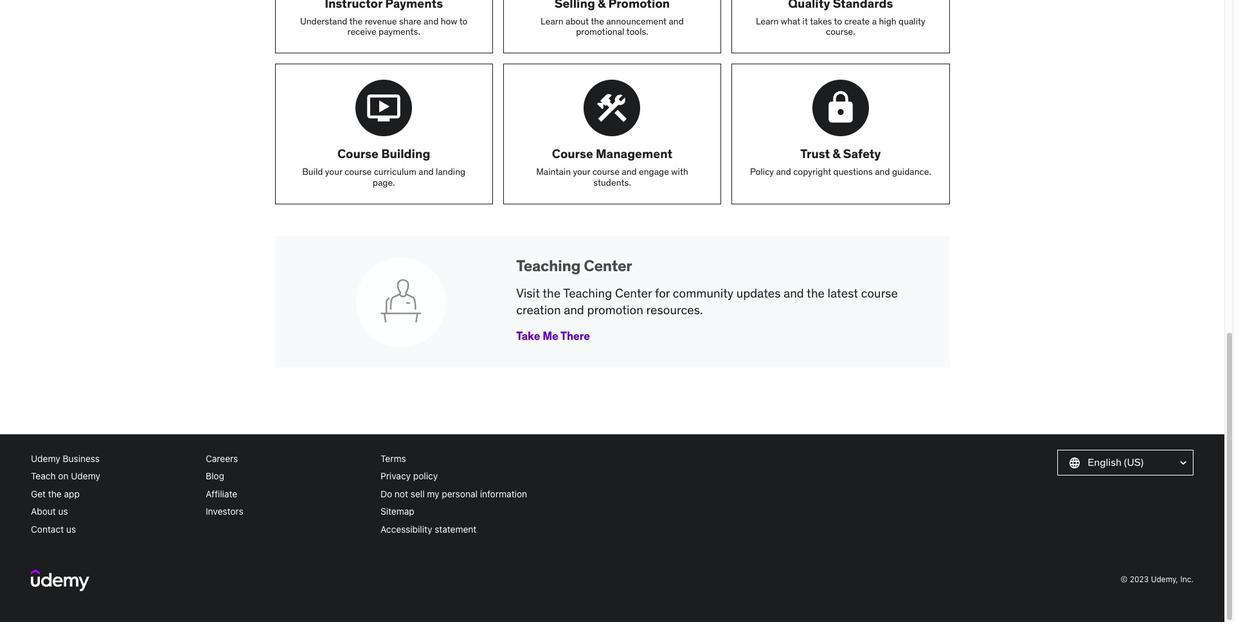 Task type: vqa. For each thing, say whether or not it's contained in the screenshot.
the rightmost subscription
no



Task type: locate. For each thing, give the bounding box(es) containing it.
course inside course management maintain your course and engage with students.
[[593, 166, 620, 177]]

and down management
[[622, 166, 637, 177]]

1 vertical spatial udemy
[[71, 471, 100, 482]]

1 horizontal spatial udemy
[[71, 471, 100, 482]]

udemy inside "link"
[[71, 471, 100, 482]]

0 horizontal spatial learn
[[541, 15, 564, 27]]

to right how at the left of page
[[459, 15, 468, 27]]

2 horizontal spatial course
[[861, 286, 898, 301]]

creation
[[516, 302, 561, 318]]

and left how at the left of page
[[424, 15, 439, 27]]

1 to from the left
[[459, 15, 468, 27]]

accessibility statement
[[381, 524, 477, 535]]

and
[[424, 15, 439, 27], [669, 15, 684, 27], [419, 166, 434, 177], [622, 166, 637, 177], [776, 166, 791, 177], [875, 166, 890, 177], [784, 286, 804, 301], [564, 302, 584, 318]]

teaching down teaching center at the top of page
[[563, 286, 612, 301]]

community
[[673, 286, 734, 301]]

the right the get
[[48, 488, 62, 499]]

contact us link
[[31, 521, 195, 538]]

how
[[441, 15, 457, 27]]

0 horizontal spatial to
[[459, 15, 468, 27]]

trust
[[801, 146, 830, 161]]

learn left what
[[756, 15, 779, 27]]

0 vertical spatial udemy
[[31, 453, 60, 464]]

to inside understand the revenue share and how to receive payments.
[[459, 15, 468, 27]]

1 learn from the left
[[541, 15, 564, 27]]

and up there in the left bottom of the page
[[564, 302, 584, 318]]

learn left the 'about'
[[541, 15, 564, 27]]

2 your from the left
[[573, 166, 590, 177]]

learn inside learn about the announcement and promotional tools.
[[541, 15, 564, 27]]

what
[[781, 15, 801, 27]]

payments.
[[379, 26, 420, 38]]

0 horizontal spatial course
[[345, 166, 372, 177]]

©
[[1121, 575, 1128, 584]]

1 horizontal spatial to
[[834, 15, 842, 27]]

the right the 'about'
[[591, 15, 604, 27]]

your inside course building build your course curriculum and landing page.
[[325, 166, 342, 177]]

us for contact us
[[66, 524, 76, 535]]

udemy business
[[31, 453, 100, 464]]

course down management
[[593, 166, 620, 177]]

with
[[671, 166, 688, 177]]

2 to from the left
[[834, 15, 842, 27]]

teach on udemy
[[31, 471, 100, 482]]

course inside course building build your course curriculum and landing page.
[[338, 146, 379, 161]]

the
[[349, 15, 363, 27], [591, 15, 604, 27], [543, 286, 561, 301], [807, 286, 825, 301], [48, 488, 62, 499]]

maintain
[[536, 166, 571, 177]]

and inside course building build your course curriculum and landing page.
[[419, 166, 434, 177]]

a
[[872, 15, 877, 27]]

udemy down the business
[[71, 471, 100, 482]]

the up the creation
[[543, 286, 561, 301]]

information
[[480, 488, 527, 499]]

your right 'build'
[[325, 166, 342, 177]]

teaching up visit
[[516, 256, 581, 276]]

course right latest
[[861, 286, 898, 301]]

take
[[516, 329, 540, 343]]

0 horizontal spatial udemy
[[31, 453, 60, 464]]

1 vertical spatial teaching
[[563, 286, 612, 301]]

affiliate
[[206, 488, 237, 499]]

teaching center main content
[[0, 0, 1225, 434]]

udemy
[[31, 453, 60, 464], [71, 471, 100, 482]]

understand the revenue share and how to receive payments.
[[300, 15, 468, 38]]

to inside the learn what it takes to create a high quality course.
[[834, 15, 842, 27]]

course up page.
[[338, 146, 379, 161]]

privacy
[[381, 471, 411, 482]]

students.
[[594, 177, 631, 188]]

the inside get the app link
[[48, 488, 62, 499]]

tools logo image
[[584, 80, 641, 136]]

&
[[833, 146, 841, 161]]

personal
[[442, 488, 478, 499]]

and left landing
[[419, 166, 434, 177]]

learn inside the learn what it takes to create a high quality course.
[[756, 15, 779, 27]]

us right contact
[[66, 524, 76, 535]]

to right "takes"
[[834, 15, 842, 27]]

teach
[[31, 471, 56, 482]]

course inside the visit the teaching center for community updates and the latest course creation and promotion resources.
[[861, 286, 898, 301]]

teaching
[[516, 256, 581, 276], [563, 286, 612, 301]]

udemy image
[[31, 569, 89, 591]]

promotional
[[576, 26, 625, 38]]

1 horizontal spatial learn
[[756, 15, 779, 27]]

terms link
[[381, 450, 545, 468]]

1 vertical spatial center
[[615, 286, 652, 301]]

updates
[[737, 286, 781, 301]]

about
[[31, 506, 56, 517]]

1 horizontal spatial course
[[593, 166, 620, 177]]

curriculum
[[374, 166, 417, 177]]

udemy,
[[1151, 575, 1179, 584]]

course inside course building build your course curriculum and landing page.
[[345, 166, 372, 177]]

2 course from the left
[[552, 146, 593, 161]]

us
[[58, 506, 68, 517], [66, 524, 76, 535]]

course up maintain
[[552, 146, 593, 161]]

your for course management
[[573, 166, 590, 177]]

accessibility statement link
[[381, 521, 545, 538]]

1 horizontal spatial course
[[552, 146, 593, 161]]

0 horizontal spatial course
[[338, 146, 379, 161]]

your inside course management maintain your course and engage with students.
[[573, 166, 590, 177]]

and right updates
[[784, 286, 804, 301]]

safety
[[843, 146, 881, 161]]

learn what it takes to create a high quality course.
[[756, 15, 926, 38]]

course left page.
[[345, 166, 372, 177]]

trust & safety policy and copyright questions and guidance.
[[750, 146, 931, 177]]

course
[[338, 146, 379, 161], [552, 146, 593, 161]]

affiliate link
[[206, 485, 370, 503]]

course for course management
[[552, 146, 593, 161]]

your right maintain
[[573, 166, 590, 177]]

1 course from the left
[[338, 146, 379, 161]]

to
[[459, 15, 468, 27], [834, 15, 842, 27]]

1 your from the left
[[325, 166, 342, 177]]

0 horizontal spatial your
[[325, 166, 342, 177]]

privacy policy
[[381, 471, 438, 482]]

blog
[[206, 471, 224, 482]]

me
[[543, 329, 559, 343]]

revenue
[[365, 15, 397, 27]]

teach on udemy link
[[31, 468, 195, 485]]

the inside understand the revenue share and how to receive payments.
[[349, 15, 363, 27]]

0 vertical spatial us
[[58, 506, 68, 517]]

the left revenue
[[349, 15, 363, 27]]

policy
[[413, 471, 438, 482]]

1 horizontal spatial your
[[573, 166, 590, 177]]

and right announcement
[[669, 15, 684, 27]]

2 learn from the left
[[756, 15, 779, 27]]

us down get the app
[[58, 506, 68, 517]]

udemy up teach
[[31, 453, 60, 464]]

take me there
[[516, 329, 590, 343]]

visit
[[516, 286, 540, 301]]

the for app
[[48, 488, 62, 499]]

inc.
[[1181, 575, 1194, 584]]

contact us
[[31, 524, 76, 535]]

investors link
[[206, 503, 370, 521]]

my
[[427, 488, 440, 499]]

1 vertical spatial us
[[66, 524, 76, 535]]

center
[[584, 256, 632, 276], [615, 286, 652, 301]]

statement
[[435, 524, 477, 535]]

the inside learn about the announcement and promotional tools.
[[591, 15, 604, 27]]

course inside course management maintain your course and engage with students.
[[552, 146, 593, 161]]

learn about the announcement and promotional tools. link
[[503, 0, 721, 53]]

about
[[566, 15, 589, 27]]

on
[[58, 471, 68, 482]]



Task type: describe. For each thing, give the bounding box(es) containing it.
get the app link
[[31, 485, 195, 503]]

privacy policy link
[[381, 468, 545, 485]]

sitemap link
[[381, 503, 545, 521]]

the left latest
[[807, 286, 825, 301]]

2023
[[1130, 575, 1149, 584]]

and down safety at the right top of page
[[875, 166, 890, 177]]

the for revenue
[[349, 15, 363, 27]]

us for about us
[[58, 506, 68, 517]]

0 vertical spatial center
[[584, 256, 632, 276]]

and right policy
[[776, 166, 791, 177]]

careers
[[206, 453, 238, 464]]

english
[[1088, 456, 1122, 468]]

your for course building
[[325, 166, 342, 177]]

contact
[[31, 524, 64, 535]]

the for teaching
[[543, 286, 561, 301]]

visit the teaching center for community updates and the latest course creation and promotion resources.
[[516, 286, 898, 318]]

understand the revenue share and how to receive payments. link
[[275, 0, 493, 53]]

course for building
[[345, 166, 372, 177]]

takes
[[810, 15, 832, 27]]

and inside course management maintain your course and engage with students.
[[622, 166, 637, 177]]

understand
[[300, 15, 347, 27]]

receive
[[348, 26, 377, 38]]

teaching center
[[516, 256, 632, 276]]

center inside the visit the teaching center for community updates and the latest course creation and promotion resources.
[[615, 286, 652, 301]]

learn what it takes to create a high quality course. link
[[732, 0, 950, 53]]

create
[[845, 15, 870, 27]]

terms
[[381, 453, 406, 464]]

course for management
[[593, 166, 620, 177]]

learn for learn about the announcement and promotional tools.
[[541, 15, 564, 27]]

sell
[[411, 488, 425, 499]]

course building build your course curriculum and landing page.
[[302, 146, 466, 188]]

blog link
[[206, 468, 370, 485]]

management
[[596, 146, 673, 161]]

quality
[[899, 15, 926, 27]]

teaching inside the visit the teaching center for community updates and the latest course creation and promotion resources.
[[563, 286, 612, 301]]

course taking logo image
[[356, 80, 412, 136]]

high
[[879, 15, 897, 27]]

app
[[64, 488, 80, 499]]

about us
[[31, 506, 68, 517]]

landing
[[436, 166, 466, 177]]

questions
[[834, 166, 873, 177]]

© 2023 udemy, inc.
[[1121, 575, 1194, 584]]

take me there link
[[516, 329, 590, 343]]

get
[[31, 488, 46, 499]]

get the app
[[31, 488, 80, 499]]

about us link
[[31, 503, 195, 521]]

engage
[[639, 166, 669, 177]]

there
[[561, 329, 590, 343]]

accessibility
[[381, 524, 432, 535]]

do not sell my personal information
[[381, 488, 527, 499]]

building
[[381, 146, 430, 161]]

resources.
[[646, 302, 703, 318]]

copyright
[[793, 166, 831, 177]]

not
[[395, 488, 408, 499]]

it
[[803, 15, 808, 27]]

course management maintain your course and engage with students.
[[536, 146, 688, 188]]

do not sell my personal information link
[[381, 485, 545, 503]]

do
[[381, 488, 392, 499]]

trust logo image
[[813, 80, 869, 136]]

guidance.
[[892, 166, 931, 177]]

for
[[655, 286, 670, 301]]

share
[[399, 15, 421, 27]]

and inside learn about the announcement and promotional tools.
[[669, 15, 684, 27]]

policy
[[750, 166, 774, 177]]

build
[[302, 166, 323, 177]]

(us)
[[1124, 456, 1144, 468]]

course for course building
[[338, 146, 379, 161]]

page.
[[373, 177, 395, 188]]

0 vertical spatial teaching
[[516, 256, 581, 276]]

english (us) link
[[1057, 450, 1194, 476]]

udemy business link
[[31, 450, 195, 468]]

english (us)
[[1088, 456, 1144, 468]]

promotion
[[587, 302, 644, 318]]

learn about the announcement and promotional tools.
[[541, 15, 684, 38]]

sitemap
[[381, 506, 415, 517]]

careers link
[[206, 450, 370, 468]]

and inside understand the revenue share and how to receive payments.
[[424, 15, 439, 27]]

course.
[[826, 26, 856, 38]]

announcement
[[606, 15, 667, 27]]

learn for learn what it takes to create a high quality course.
[[756, 15, 779, 27]]

tools.
[[627, 26, 649, 38]]



